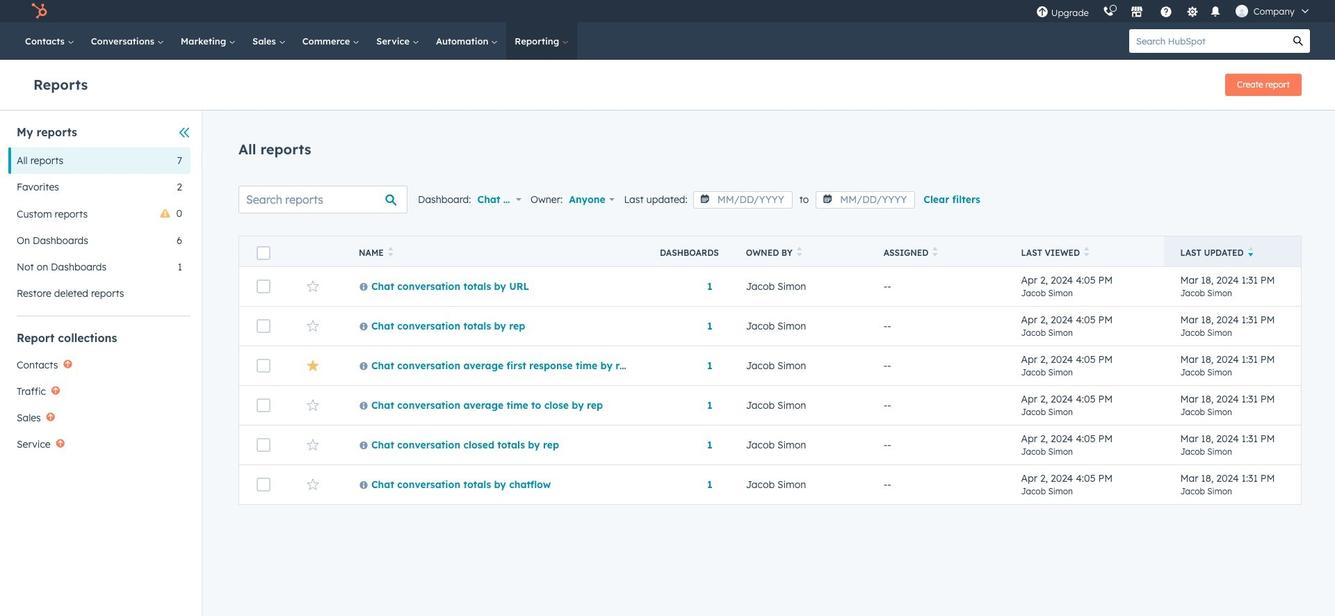 Task type: describe. For each thing, give the bounding box(es) containing it.
2 press to sort. image from the left
[[933, 247, 938, 257]]

2 press to sort. image from the left
[[1085, 247, 1090, 257]]

descending sort. press to sort ascending. image
[[1248, 247, 1254, 257]]

1 press to sort. image from the left
[[388, 247, 393, 257]]

MM/DD/YYYY text field
[[693, 191, 793, 209]]

report filters element
[[8, 125, 191, 307]]

marketplaces image
[[1131, 6, 1144, 19]]

2 press to sort. element from the left
[[797, 247, 802, 259]]

MM/DD/YYYY text field
[[816, 191, 916, 209]]

report collections element
[[8, 330, 191, 458]]

Search HubSpot search field
[[1130, 29, 1287, 53]]



Task type: locate. For each thing, give the bounding box(es) containing it.
press to sort. element
[[388, 247, 393, 259], [797, 247, 802, 259], [933, 247, 938, 259], [1085, 247, 1090, 259]]

press to sort. image
[[797, 247, 802, 257], [1085, 247, 1090, 257]]

1 press to sort. element from the left
[[388, 247, 393, 259]]

menu
[[1029, 0, 1319, 22]]

jacob simon image
[[1236, 5, 1249, 17]]

descending sort. press to sort ascending. element
[[1248, 247, 1254, 259]]

3 press to sort. element from the left
[[933, 247, 938, 259]]

banner
[[33, 70, 1302, 96]]

4 press to sort. element from the left
[[1085, 247, 1090, 259]]

Search reports search field
[[239, 186, 408, 214]]

0 horizontal spatial press to sort. image
[[797, 247, 802, 257]]

1 press to sort. image from the left
[[797, 247, 802, 257]]

1 horizontal spatial press to sort. image
[[933, 247, 938, 257]]

press to sort. image
[[388, 247, 393, 257], [933, 247, 938, 257]]

0 horizontal spatial press to sort. image
[[388, 247, 393, 257]]

1 horizontal spatial press to sort. image
[[1085, 247, 1090, 257]]



Task type: vqa. For each thing, say whether or not it's contained in the screenshot.
5th the Press to sort. element
no



